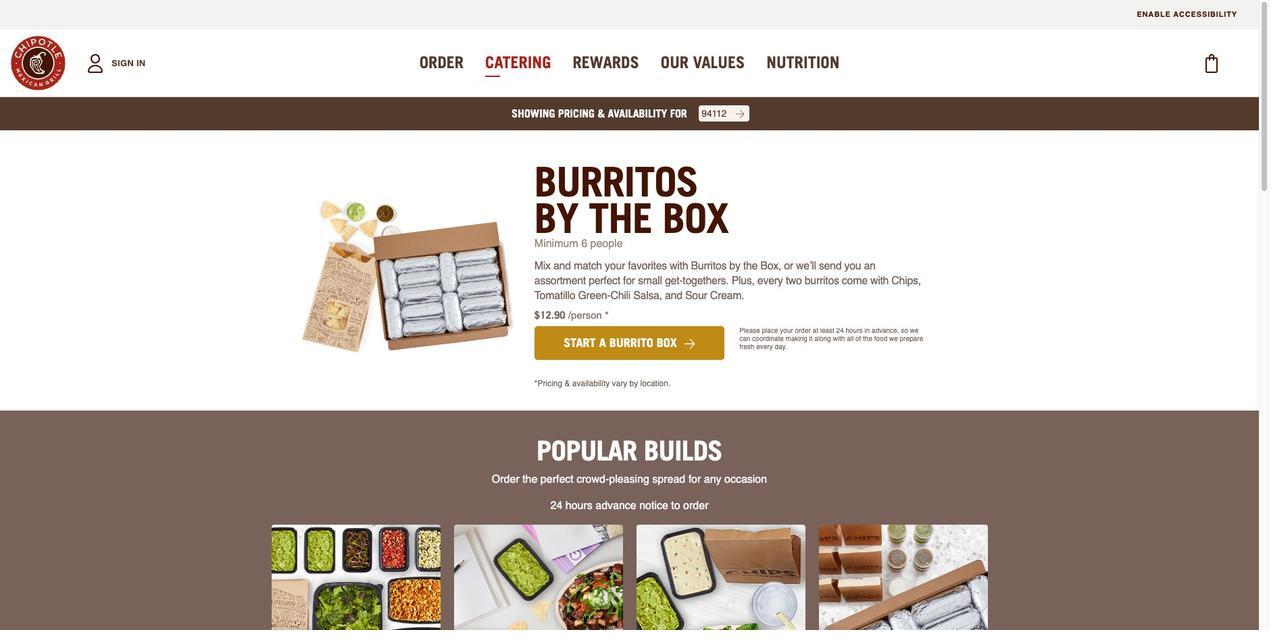 Task type: vqa. For each thing, say whether or not it's contained in the screenshot.
Any
yes



Task type: locate. For each thing, give the bounding box(es) containing it.
0 vertical spatial availability
[[608, 107, 668, 120]]

can
[[740, 335, 751, 343]]

your right the place
[[781, 327, 794, 335]]

and down get-
[[665, 290, 683, 302]]

order inside popular builds order the perfect crowd-pleasing spread for any occasion
[[492, 474, 520, 486]]

1 vertical spatial &
[[565, 379, 570, 389]]

start a burrito box button
[[535, 327, 725, 360]]

for up chili at top
[[624, 275, 636, 287]]

two
[[786, 275, 802, 287]]

sign in button
[[79, 36, 146, 91]]

your down people
[[605, 260, 626, 273]]

1 vertical spatial with
[[871, 275, 889, 287]]

and up assortment
[[554, 260, 571, 273]]

2 vertical spatial by
[[630, 379, 639, 389]]

get-
[[665, 275, 683, 287]]

for left the any
[[689, 474, 701, 486]]

the right of
[[864, 335, 873, 343]]

every left 'day.'
[[757, 343, 773, 351]]

1 vertical spatial perfect
[[541, 474, 574, 486]]

2 horizontal spatial for
[[689, 474, 701, 486]]

food
[[875, 335, 888, 343]]

showing pricing & availability for
[[512, 107, 688, 120]]

24 inside please place your order at least 24 hours in advance, so we can coordinate making it along with all of the food we prepare fresh every day.
[[837, 327, 844, 335]]

1 vertical spatial and
[[665, 290, 683, 302]]

2 horizontal spatial by
[[730, 260, 741, 273]]

hours down crowd-
[[566, 501, 593, 513]]

box
[[657, 336, 677, 351]]

so
[[902, 327, 909, 335]]

our
[[661, 53, 689, 72]]

by right vary
[[630, 379, 639, 389]]

1 horizontal spatial order
[[796, 327, 811, 335]]

1 vertical spatial 24
[[551, 501, 563, 513]]

nutrition link
[[767, 53, 840, 72]]

every inside mix and match your favorites with burritos by the box, or we'll send you an assortment perfect for small get-togethers. plus, every two burritos come with chips, tomatillo green-chili salsa, and sour cream.
[[758, 275, 783, 287]]

order link
[[420, 53, 464, 72]]

hours inside please place your order at least 24 hours in advance, so we can coordinate making it along with all of the food we prepare fresh every day.
[[846, 327, 863, 335]]

1 horizontal spatial order
[[492, 474, 520, 486]]

0 horizontal spatial with
[[670, 260, 689, 273]]

0 vertical spatial order
[[420, 53, 464, 72]]

enable accessibility
[[1138, 10, 1238, 19]]

burritos inside mix and match your favorites with burritos by the box, or we'll send you an assortment perfect for small get-togethers. plus, every two burritos come with chips, tomatillo green-chili salsa, and sour cream.
[[691, 260, 727, 273]]

1 vertical spatial by
[[730, 260, 741, 273]]

rewards
[[573, 53, 640, 72]]

with inside please place your order at least 24 hours in advance, so we can coordinate making it along with all of the food we prepare fresh every day.
[[834, 335, 846, 343]]

by left 6
[[535, 194, 579, 243]]

coordinate
[[753, 335, 784, 343]]

0 horizontal spatial we
[[890, 335, 899, 343]]

nutrition
[[767, 53, 840, 72]]

availability down rewards
[[608, 107, 668, 120]]

for left the showing pricing & availability for number field
[[671, 107, 688, 120]]

order
[[796, 327, 811, 335], [684, 501, 709, 513]]

availability left vary
[[573, 379, 610, 389]]

1 horizontal spatial we
[[911, 327, 919, 335]]

0 horizontal spatial by
[[535, 194, 579, 243]]

0 vertical spatial &
[[598, 107, 605, 120]]

perfect
[[589, 275, 621, 287], [541, 474, 574, 486]]

popular builds order the perfect crowd-pleasing spread for any occasion
[[492, 435, 768, 486]]

the inside please place your order at least 24 hours in advance, so we can coordinate making it along with all of the food we prepare fresh every day.
[[864, 335, 873, 343]]

0 vertical spatial 24
[[837, 327, 844, 335]]

1 horizontal spatial hours
[[846, 327, 863, 335]]

order right 'to'
[[684, 501, 709, 513]]

cream.
[[710, 290, 745, 302]]

0 horizontal spatial your
[[605, 260, 626, 273]]

sign in
[[112, 58, 146, 68]]

1 horizontal spatial your
[[781, 327, 794, 335]]

advance
[[596, 501, 637, 513]]

making
[[786, 335, 808, 343]]

we
[[911, 327, 919, 335], [890, 335, 899, 343]]

/person
[[569, 310, 602, 321]]

perfect inside popular builds order the perfect crowd-pleasing spread for any occasion
[[541, 474, 574, 486]]

advance,
[[872, 327, 900, 335]]

1 vertical spatial hours
[[566, 501, 593, 513]]

we right so
[[911, 327, 919, 335]]

chili
[[611, 290, 631, 302]]

hours
[[846, 327, 863, 335], [566, 501, 593, 513]]

every
[[758, 275, 783, 287], [757, 343, 773, 351]]

our values
[[661, 53, 745, 72]]

your inside mix and match your favorites with burritos by the box, or we'll send you an assortment perfect for small get-togethers. plus, every two burritos come with chips, tomatillo green-chili salsa, and sour cream.
[[605, 260, 626, 273]]

0 horizontal spatial perfect
[[541, 474, 574, 486]]

0 vertical spatial order
[[796, 327, 811, 335]]

user image
[[79, 47, 112, 79]]

24 right least
[[837, 327, 844, 335]]

the up 'plus,'
[[744, 260, 758, 273]]

least
[[821, 327, 835, 335]]

1 horizontal spatial for
[[671, 107, 688, 120]]

with up get-
[[670, 260, 689, 273]]

perfect left crowd-
[[541, 474, 574, 486]]

with left all
[[834, 335, 846, 343]]

spread
[[653, 474, 686, 486]]

0 vertical spatial by
[[535, 194, 579, 243]]

1 horizontal spatial 24
[[837, 327, 844, 335]]

your
[[605, 260, 626, 273], [781, 327, 794, 335]]

2 vertical spatial for
[[689, 474, 701, 486]]

the right 6
[[589, 194, 652, 243]]

with down "an"
[[871, 275, 889, 287]]

1 vertical spatial your
[[781, 327, 794, 335]]

availability
[[608, 107, 668, 120], [573, 379, 610, 389]]

& right *pricing
[[565, 379, 570, 389]]

start a burrito box
[[564, 336, 681, 351]]

*pricing & availability vary by location.
[[535, 379, 671, 389]]

0 horizontal spatial order
[[684, 501, 709, 513]]

24
[[837, 327, 844, 335], [551, 501, 563, 513]]

by up 'plus,'
[[730, 260, 741, 273]]

the
[[589, 194, 652, 243], [744, 260, 758, 273], [864, 335, 873, 343], [523, 474, 538, 486]]

1 horizontal spatial perfect
[[589, 275, 621, 287]]

0 vertical spatial and
[[554, 260, 571, 273]]

hours left in on the bottom of page
[[846, 327, 863, 335]]

the inside popular builds order the perfect crowd-pleasing spread for any occasion
[[523, 474, 538, 486]]

1 horizontal spatial with
[[834, 335, 846, 343]]

burritos
[[535, 158, 699, 206], [691, 260, 727, 273]]

0 vertical spatial hours
[[846, 327, 863, 335]]

popular
[[537, 435, 637, 467]]

order
[[420, 53, 464, 72], [492, 474, 520, 486]]

bag image
[[1196, 47, 1229, 79]]

by
[[535, 194, 579, 243], [730, 260, 741, 273], [630, 379, 639, 389]]

1 vertical spatial for
[[624, 275, 636, 287]]

with
[[670, 260, 689, 273], [871, 275, 889, 287], [834, 335, 846, 343]]

the left crowd-
[[523, 474, 538, 486]]

perfect up the green-
[[589, 275, 621, 287]]

1 vertical spatial burritos
[[691, 260, 727, 273]]

all
[[847, 335, 854, 343]]

accessibility
[[1174, 10, 1238, 19]]

order left at
[[796, 327, 811, 335]]

along
[[815, 335, 832, 343]]

for
[[671, 107, 688, 120], [624, 275, 636, 287], [689, 474, 701, 486]]

we right food
[[890, 335, 899, 343]]

0 vertical spatial your
[[605, 260, 626, 273]]

0 vertical spatial perfect
[[589, 275, 621, 287]]

0 horizontal spatial 24
[[551, 501, 563, 513]]

burritos up people
[[535, 158, 699, 206]]

2 vertical spatial with
[[834, 335, 846, 343]]

1 vertical spatial order
[[492, 474, 520, 486]]

every down box,
[[758, 275, 783, 287]]

0 horizontal spatial and
[[554, 260, 571, 273]]

burritos up togethers.
[[691, 260, 727, 273]]

& right "pricing"
[[598, 107, 605, 120]]

0 vertical spatial every
[[758, 275, 783, 287]]

perfect inside mix and match your favorites with burritos by the box, or we'll send you an assortment perfect for small get-togethers. plus, every two burritos come with chips, tomatillo green-chili salsa, and sour cream.
[[589, 275, 621, 287]]

24 left advance
[[551, 501, 563, 513]]

box
[[663, 194, 729, 243]]

burritos by the box minimum 6 people
[[535, 158, 729, 250]]

1 vertical spatial every
[[757, 343, 773, 351]]

0 vertical spatial burritos
[[535, 158, 699, 206]]

2 horizontal spatial with
[[871, 275, 889, 287]]

0 horizontal spatial for
[[624, 275, 636, 287]]



Task type: describe. For each thing, give the bounding box(es) containing it.
salsa,
[[634, 290, 663, 302]]

sour
[[686, 290, 708, 302]]

for inside mix and match your favorites with burritos by the box, or we'll send you an assortment perfect for small get-togethers. plus, every two burritos come with chips, tomatillo green-chili salsa, and sour cream.
[[624, 275, 636, 287]]

of
[[856, 335, 862, 343]]

1 horizontal spatial by
[[630, 379, 639, 389]]

to
[[672, 501, 681, 513]]

burrito
[[610, 336, 654, 351]]

burritos
[[805, 275, 840, 287]]

assortment
[[535, 275, 586, 287]]

please
[[740, 327, 761, 335]]

crowd-
[[577, 474, 609, 486]]

in
[[865, 327, 870, 335]]

please place your order at least 24 hours in advance, so we can coordinate making it along with all of the food we prepare fresh every day.
[[740, 327, 924, 351]]

pleasing
[[609, 474, 650, 486]]

the inside mix and match your favorites with burritos by the box, or we'll send you an assortment perfect for small get-togethers. plus, every two burritos come with chips, tomatillo green-chili salsa, and sour cream.
[[744, 260, 758, 273]]

notice
[[640, 501, 669, 513]]

*pricing
[[535, 379, 563, 389]]

for inside popular builds order the perfect crowd-pleasing spread for any occasion
[[689, 474, 701, 486]]

come
[[842, 275, 868, 287]]

*
[[605, 310, 609, 321]]

order inside please place your order at least 24 hours in advance, so we can coordinate making it along with all of the food we prepare fresh every day.
[[796, 327, 811, 335]]

1 horizontal spatial &
[[598, 107, 605, 120]]

6
[[582, 238, 588, 250]]

0 vertical spatial for
[[671, 107, 688, 120]]

start
[[564, 336, 596, 351]]

place
[[762, 327, 779, 335]]

we'll
[[797, 260, 817, 273]]

burritos inside burritos by the box minimum 6 people
[[535, 158, 699, 206]]

by inside mix and match your favorites with burritos by the box, or we'll send you an assortment perfect for small get-togethers. plus, every two burritos come with chips, tomatillo green-chili salsa, and sour cream.
[[730, 260, 741, 273]]

at
[[813, 327, 819, 335]]

chips,
[[892, 275, 922, 287]]

0 horizontal spatial order
[[420, 53, 464, 72]]

0 vertical spatial with
[[670, 260, 689, 273]]

enable
[[1138, 10, 1172, 19]]

our values link
[[661, 53, 745, 72]]

location.
[[641, 379, 671, 389]]

catering
[[486, 53, 551, 72]]

catering link
[[486, 53, 551, 72]]

you
[[845, 260, 862, 273]]

box,
[[761, 260, 782, 273]]

match
[[574, 260, 603, 273]]

mix and match your favorites with burritos by the box, or we'll send you an assortment perfect for small get-togethers. plus, every two burritos come with chips, tomatillo green-chili salsa, and sour cream.
[[535, 260, 922, 302]]

every inside please place your order at least 24 hours in advance, so we can coordinate making it along with all of the food we prepare fresh every day.
[[757, 343, 773, 351]]

your inside please place your order at least 24 hours in advance, so we can coordinate making it along with all of the food we prepare fresh every day.
[[781, 327, 794, 335]]

0 horizontal spatial hours
[[566, 501, 593, 513]]

green-
[[578, 290, 611, 302]]

in
[[137, 58, 146, 68]]

togethers.
[[683, 275, 729, 287]]

occasion
[[725, 474, 768, 486]]

$12.90
[[535, 309, 566, 321]]

rewards link
[[573, 53, 640, 72]]

favorites
[[628, 260, 667, 273]]

values
[[694, 53, 745, 72]]

prepare
[[900, 335, 924, 343]]

builds
[[644, 435, 723, 467]]

1 horizontal spatial and
[[665, 290, 683, 302]]

24 hours advance notice to order
[[551, 501, 709, 513]]

1 vertical spatial availability
[[573, 379, 610, 389]]

Showing pricing & availability for number field
[[699, 105, 750, 122]]

plus,
[[732, 275, 755, 287]]

a
[[600, 336, 606, 351]]

chipotle mexican grill image
[[11, 36, 66, 91]]

an
[[865, 260, 876, 273]]

vary
[[612, 379, 628, 389]]

any
[[704, 474, 722, 486]]

sign
[[112, 58, 134, 68]]

tomatillo
[[535, 290, 576, 302]]

mix
[[535, 260, 551, 273]]

by inside burritos by the box minimum 6 people
[[535, 194, 579, 243]]

the inside burritos by the box minimum 6 people
[[589, 194, 652, 243]]

pricing
[[558, 107, 595, 120]]

burritos by the box image
[[299, 200, 514, 354]]

send
[[819, 260, 842, 273]]

0 horizontal spatial &
[[565, 379, 570, 389]]

1 vertical spatial order
[[684, 501, 709, 513]]

small
[[638, 275, 663, 287]]

showing
[[512, 107, 555, 120]]

people
[[591, 238, 623, 250]]

fresh
[[740, 343, 755, 351]]

it
[[810, 335, 813, 343]]

$12.90 /person *
[[535, 309, 609, 321]]

or
[[785, 260, 794, 273]]

day.
[[775, 343, 788, 351]]

enable accessibility link
[[1138, 10, 1238, 20]]

minimum
[[535, 238, 579, 250]]



